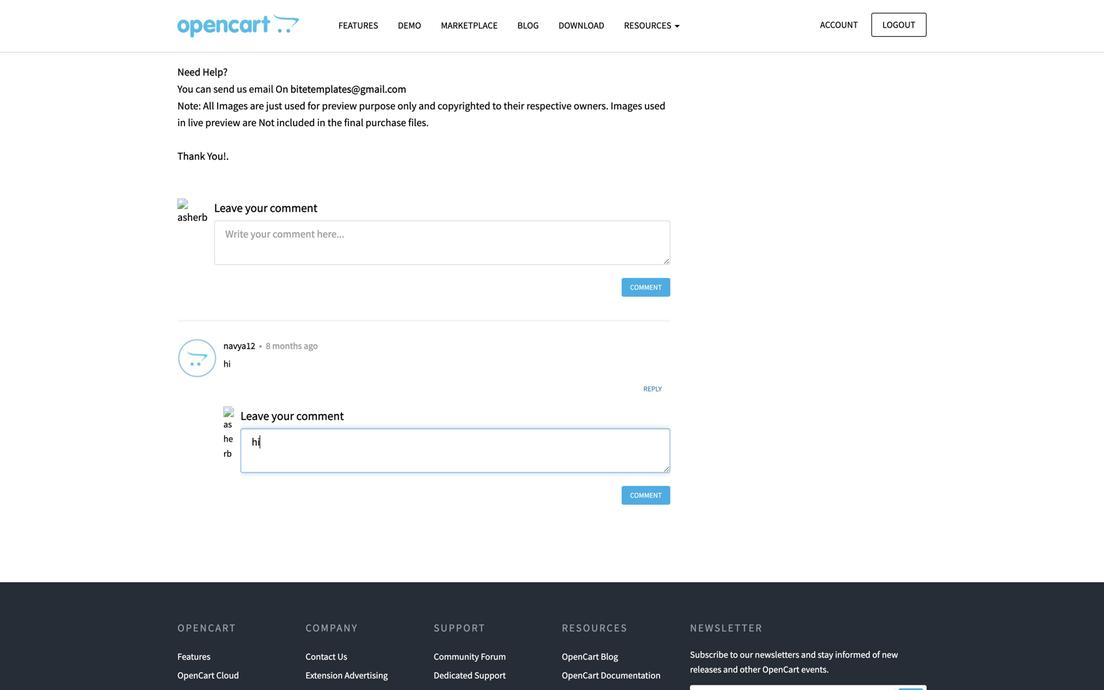 Task type: describe. For each thing, give the bounding box(es) containing it.
0 vertical spatial leave your comment text field
[[214, 221, 671, 265]]

send
[[214, 82, 235, 96]]

preview down bitetemplates@gmail.com
[[322, 99, 357, 112]]

of
[[873, 649, 881, 661]]

informed
[[836, 649, 871, 661]]

download
[[559, 19, 605, 31]]

thank
[[178, 150, 205, 163]]

dedicated support link
[[434, 666, 506, 685]]

to inside all images are just used for preview purpose only and copyrighted to their respective owners. images used in live preview are not included in the final purchase files. well documented and supported provided. our support team respond you within 24 working hours.
[[467, 0, 476, 11]]

working
[[357, 32, 392, 45]]

you
[[296, 32, 312, 45]]

copyrighted inside all images are just used for preview purpose only and copyrighted to their respective owners. images used in live preview are not included in the final purchase files. well documented and supported provided. our support team respond you within 24 working hours.
[[412, 0, 465, 11]]

live inside need help? you can send us email on bitetemplates@gmail.com note: all images are just used for preview purpose only and copyrighted to their respective owners. images used in live preview are not included in the final purchase files.
[[188, 116, 203, 129]]

within
[[314, 32, 342, 45]]

reply button
[[635, 380, 671, 398]]

just inside need help? you can send us email on bitetemplates@gmail.com note: all images are just used for preview purpose only and copyrighted to their respective owners. images used in live preview are not included in the final purchase files.
[[266, 99, 282, 112]]

resources link
[[615, 14, 690, 37]]

provided.
[[550, 15, 592, 28]]

0 vertical spatial support
[[434, 622, 486, 635]]

community forum
[[434, 651, 506, 663]]

all images are just used for preview purpose only and copyrighted to their respective owners. images used in live preview are not included in the final purchase files. well documented and supported provided. our support team respond you within 24 working hours.
[[178, 0, 668, 45]]

marketplace
[[441, 19, 498, 31]]

files. inside need help? you can send us email on bitetemplates@gmail.com note: all images are just used for preview purpose only and copyrighted to their respective owners. images used in live preview are not included in the final purchase files.
[[408, 116, 429, 129]]

not inside need help? you can send us email on bitetemplates@gmail.com note: all images are just used for preview purpose only and copyrighted to their respective owners. images used in live preview are not included in the final purchase files.
[[259, 116, 275, 129]]

1 vertical spatial resources
[[562, 622, 628, 635]]

navya12 image
[[178, 339, 217, 378]]

comment link
[[622, 486, 671, 505]]

documentation
[[601, 670, 661, 682]]

not inside all images are just used for preview purpose only and copyrighted to their respective owners. images used in live preview are not included in the final purchase files. well documented and supported provided. our support team respond you within 24 working hours.
[[231, 15, 247, 28]]

logout link
[[872, 13, 927, 37]]

leave for leave your comment text field to the top
[[214, 201, 243, 215]]

files. inside all images are just used for preview purpose only and copyrighted to their respective owners. images used in live preview are not included in the final purchase files. well documented and supported provided. our support team respond you within 24 working hours.
[[381, 15, 401, 28]]

purchase inside all images are just used for preview purpose only and copyrighted to their respective owners. images used in live preview are not included in the final purchase files. well documented and supported provided. our support team respond you within 24 working hours.
[[338, 15, 378, 28]]

dedicated
[[434, 670, 473, 682]]

need help? you can send us email on bitetemplates@gmail.com note: all images are just used for preview purpose only and copyrighted to their respective owners. images used in live preview are not included in the final purchase files.
[[178, 66, 666, 129]]

all inside need help? you can send us email on bitetemplates@gmail.com note: all images are just used for preview purpose only and copyrighted to their respective owners. images used in live preview are not included in the final purchase files.
[[203, 99, 214, 112]]

in up the resources "link"
[[642, 0, 651, 11]]

account link
[[810, 13, 870, 37]]

navya12
[[224, 340, 257, 352]]

features link for demo
[[329, 14, 388, 37]]

extension advertising
[[306, 670, 388, 682]]

comment for comment link
[[631, 491, 662, 500]]

respective inside all images are just used for preview purpose only and copyrighted to their respective owners. images used in live preview are not included in the final purchase files. well documented and supported provided. our support team respond you within 24 working hours.
[[501, 0, 546, 11]]

asherb image for the bottommost leave your comment text field
[[224, 407, 234, 461]]

their inside need help? you can send us email on bitetemplates@gmail.com note: all images are just used for preview purpose only and copyrighted to their respective owners. images used in live preview are not included in the final purchase files.
[[504, 99, 525, 112]]

bitetemplates@gmail.com
[[291, 82, 407, 96]]

can
[[196, 82, 211, 96]]

opencart inside subscribe to our newsletters and stay informed of new releases and other opencart events.
[[763, 664, 800, 676]]

subscribe to our newsletters and stay informed of new releases and other opencart events.
[[690, 649, 899, 676]]

owners. inside all images are just used for preview purpose only and copyrighted to their respective owners. images used in live preview are not included in the final purchase files. well documented and supported provided. our support team respond you within 24 working hours.
[[548, 0, 583, 11]]

8 months ago
[[266, 340, 318, 352]]

24
[[344, 32, 355, 45]]

for inside all images are just used for preview purpose only and copyrighted to their respective owners. images used in live preview are not included in the final purchase files. well documented and supported provided. our support team respond you within 24 working hours.
[[282, 0, 294, 11]]

features link for opencart cloud
[[178, 648, 211, 666]]

months
[[272, 340, 302, 352]]

opencart - winehub opencart responsive theme (bar, restaurant, club) image
[[178, 14, 299, 37]]

us
[[237, 82, 247, 96]]

opencart documentation
[[562, 670, 661, 682]]

opencart for opencart blog
[[562, 651, 599, 663]]

in down the "note:"
[[178, 116, 186, 129]]

respective inside need help? you can send us email on bitetemplates@gmail.com note: all images are just used for preview purpose only and copyrighted to their respective owners. images used in live preview are not included in the final purchase files.
[[527, 99, 572, 112]]

you
[[178, 82, 194, 96]]

0 horizontal spatial blog
[[518, 19, 539, 31]]

demo link
[[388, 14, 431, 37]]

documented
[[424, 15, 481, 28]]

account
[[821, 19, 859, 31]]

1 vertical spatial leave your comment text field
[[241, 429, 671, 473]]

contact
[[306, 651, 336, 663]]

extension advertising link
[[306, 666, 388, 685]]

events.
[[802, 664, 829, 676]]

hours.
[[395, 32, 423, 45]]

resources inside "link"
[[625, 19, 674, 31]]

extension
[[306, 670, 343, 682]]

newsletters
[[755, 649, 800, 661]]

are up support on the top left of page
[[215, 15, 229, 28]]

supported
[[502, 15, 548, 28]]

community
[[434, 651, 479, 663]]

forum
[[481, 651, 506, 663]]

comment for 'comment' button
[[631, 283, 662, 292]]

on
[[276, 82, 288, 96]]

only inside need help? you can send us email on bitetemplates@gmail.com note: all images are just used for preview purpose only and copyrighted to their respective owners. images used in live preview are not included in the final purchase files.
[[398, 99, 417, 112]]

only inside all images are just used for preview purpose only and copyrighted to their respective owners. images used in live preview are not included in the final purchase files. well documented and supported provided. our support team respond you within 24 working hours.
[[372, 0, 391, 11]]

help?
[[203, 66, 228, 79]]

to inside subscribe to our newsletters and stay informed of new releases and other opencart events.
[[731, 649, 739, 661]]

opencart blog
[[562, 651, 619, 663]]

advertising
[[345, 670, 388, 682]]

support
[[196, 32, 231, 45]]



Task type: vqa. For each thing, say whether or not it's contained in the screenshot.
the rightmost view
no



Task type: locate. For each thing, give the bounding box(es) containing it.
1 vertical spatial features link
[[178, 648, 211, 666]]

company
[[306, 622, 358, 635]]

comment for the bottommost leave your comment text field
[[296, 409, 344, 423]]

opencart for opencart documentation
[[562, 670, 599, 682]]

owners.
[[548, 0, 583, 11], [574, 99, 609, 112]]

opencart documentation link
[[562, 666, 661, 685]]

respective
[[501, 0, 546, 11], [527, 99, 572, 112]]

opencart cloud link
[[178, 666, 239, 685]]

in
[[642, 0, 651, 11], [289, 15, 298, 28], [178, 116, 186, 129], [317, 116, 326, 129]]

are down us
[[243, 116, 257, 129]]

0 horizontal spatial for
[[282, 0, 294, 11]]

0 horizontal spatial features
[[178, 651, 211, 663]]

2 horizontal spatial to
[[731, 649, 739, 661]]

1 horizontal spatial just
[[266, 99, 282, 112]]

1 horizontal spatial for
[[308, 99, 320, 112]]

logout
[[883, 19, 916, 31]]

included
[[249, 15, 287, 28], [277, 116, 315, 129]]

subscribe
[[690, 649, 729, 661]]

0 vertical spatial asherb image
[[178, 199, 208, 226]]

and
[[393, 0, 410, 11], [483, 15, 500, 28], [419, 99, 436, 112], [802, 649, 816, 661], [724, 664, 739, 676]]

1 horizontal spatial your
[[272, 409, 294, 423]]

hi
[[224, 358, 231, 370]]

community forum link
[[434, 648, 506, 666]]

opencart for opencart
[[178, 622, 237, 635]]

0 vertical spatial included
[[249, 15, 287, 28]]

0 vertical spatial comment
[[631, 283, 662, 292]]

opencart down opencart blog link
[[562, 670, 599, 682]]

only down bitetemplates@gmail.com
[[398, 99, 417, 112]]

1 vertical spatial copyrighted
[[438, 99, 491, 112]]

0 vertical spatial your
[[245, 201, 268, 215]]

used
[[259, 0, 280, 11], [619, 0, 640, 11], [284, 99, 306, 112], [645, 99, 666, 112]]

1 horizontal spatial blog
[[601, 651, 619, 663]]

just down the on
[[266, 99, 282, 112]]

purpose up 24
[[334, 0, 370, 11]]

comment inside button
[[631, 283, 662, 292]]

1 vertical spatial to
[[493, 99, 502, 112]]

0 horizontal spatial their
[[478, 0, 499, 11]]

preview down send
[[205, 116, 240, 129]]

0 vertical spatial comment
[[270, 201, 318, 215]]

files.
[[381, 15, 401, 28], [408, 116, 429, 129]]

1 vertical spatial respective
[[527, 99, 572, 112]]

1 vertical spatial for
[[308, 99, 320, 112]]

1 horizontal spatial live
[[653, 0, 668, 11]]

1 vertical spatial purchase
[[366, 116, 406, 129]]

opencart blog link
[[562, 648, 619, 666]]

final inside need help? you can send us email on bitetemplates@gmail.com note: all images are just used for preview purpose only and copyrighted to their respective owners. images used in live preview are not included in the final purchase files.
[[344, 116, 364, 129]]

just inside all images are just used for preview purpose only and copyrighted to their respective owners. images used in live preview are not included in the final purchase files. well documented and supported provided. our support team respond you within 24 working hours.
[[241, 0, 257, 11]]

1 vertical spatial only
[[398, 99, 417, 112]]

just
[[241, 0, 257, 11], [266, 99, 282, 112]]

0 horizontal spatial asherb image
[[178, 199, 208, 226]]

included up respond
[[249, 15, 287, 28]]

0 vertical spatial copyrighted
[[412, 0, 465, 11]]

opencart up opencart documentation
[[562, 651, 599, 663]]

1 horizontal spatial all
[[203, 99, 214, 112]]

for down bitetemplates@gmail.com
[[308, 99, 320, 112]]

preview up 'our' in the top left of the page
[[178, 15, 213, 28]]

download link
[[549, 14, 615, 37]]

1 horizontal spatial only
[[398, 99, 417, 112]]

preview up you on the top of page
[[297, 0, 331, 11]]

all up 'our' in the top left of the page
[[178, 0, 189, 11]]

purchase inside need help? you can send us email on bitetemplates@gmail.com note: all images are just used for preview purpose only and copyrighted to their respective owners. images used in live preview are not included in the final purchase files.
[[366, 116, 406, 129]]

1 horizontal spatial the
[[328, 116, 342, 129]]

1 comment from the top
[[631, 283, 662, 292]]

you!.
[[207, 150, 229, 163]]

copyrighted inside need help? you can send us email on bitetemplates@gmail.com note: all images are just used for preview purpose only and copyrighted to their respective owners. images used in live preview are not included in the final purchase files.
[[438, 99, 491, 112]]

asherb image
[[178, 199, 208, 226], [224, 407, 234, 461]]

included down the on
[[277, 116, 315, 129]]

in up you on the top of page
[[289, 15, 298, 28]]

comment for leave your comment text field to the top
[[270, 201, 318, 215]]

for up respond
[[282, 0, 294, 11]]

final up within
[[316, 15, 336, 28]]

purpose
[[334, 0, 370, 11], [359, 99, 396, 112]]

1 horizontal spatial final
[[344, 116, 364, 129]]

0 vertical spatial live
[[653, 0, 668, 11]]

their
[[478, 0, 499, 11], [504, 99, 525, 112]]

the
[[300, 15, 314, 28], [328, 116, 342, 129]]

opencart left cloud
[[178, 670, 215, 682]]

1 vertical spatial owners.
[[574, 99, 609, 112]]

0 horizontal spatial features link
[[178, 648, 211, 666]]

1 vertical spatial leave your comment
[[241, 409, 344, 423]]

1 vertical spatial their
[[504, 99, 525, 112]]

1 horizontal spatial features
[[339, 19, 378, 31]]

blog link
[[508, 14, 549, 37]]

2 comment from the top
[[631, 491, 662, 500]]

new
[[882, 649, 899, 661]]

final down bitetemplates@gmail.com
[[344, 116, 364, 129]]

owners. inside need help? you can send us email on bitetemplates@gmail.com note: all images are just used for preview purpose only and copyrighted to their respective owners. images used in live preview are not included in the final purchase files.
[[574, 99, 609, 112]]

0 horizontal spatial just
[[241, 0, 257, 11]]

1 vertical spatial just
[[266, 99, 282, 112]]

features up 24
[[339, 19, 378, 31]]

opencart for opencart cloud
[[178, 670, 215, 682]]

0 vertical spatial to
[[467, 0, 476, 11]]

1 vertical spatial features
[[178, 651, 211, 663]]

0 horizontal spatial your
[[245, 201, 268, 215]]

dedicated support
[[434, 670, 506, 682]]

are up opencart - winehub opencart responsive theme (bar, restaurant, club) image
[[224, 0, 239, 11]]

1 vertical spatial support
[[475, 670, 506, 682]]

thank you!.
[[178, 150, 229, 163]]

cloud
[[216, 670, 239, 682]]

0 horizontal spatial not
[[231, 15, 247, 28]]

our
[[178, 32, 194, 45]]

1 vertical spatial leave
[[241, 409, 269, 423]]

0 vertical spatial leave your comment
[[214, 201, 318, 215]]

team
[[233, 32, 255, 45]]

features link up opencart cloud
[[178, 648, 211, 666]]

0 horizontal spatial to
[[467, 0, 476, 11]]

0 vertical spatial leave
[[214, 201, 243, 215]]

1 horizontal spatial features link
[[329, 14, 388, 37]]

included inside need help? you can send us email on bitetemplates@gmail.com note: all images are just used for preview purpose only and copyrighted to their respective owners. images used in live preview are not included in the final purchase files.
[[277, 116, 315, 129]]

opencart up opencart cloud
[[178, 622, 237, 635]]

support
[[434, 622, 486, 635], [475, 670, 506, 682]]

stay
[[818, 649, 834, 661]]

contact us link
[[306, 648, 347, 666]]

email
[[249, 82, 274, 96]]

1 horizontal spatial files.
[[408, 116, 429, 129]]

leave your comment
[[214, 201, 318, 215], [241, 409, 344, 423]]

only up working
[[372, 0, 391, 11]]

asherb image for leave your comment text field to the top
[[178, 199, 208, 226]]

well
[[403, 15, 422, 28]]

0 vertical spatial just
[[241, 0, 257, 11]]

1 vertical spatial purpose
[[359, 99, 396, 112]]

Leave your comment text field
[[214, 221, 671, 265], [241, 429, 671, 473]]

leave for the bottommost leave your comment text field
[[241, 409, 269, 423]]

leave
[[214, 201, 243, 215], [241, 409, 269, 423]]

only
[[372, 0, 391, 11], [398, 99, 417, 112]]

1 vertical spatial the
[[328, 116, 342, 129]]

all inside all images are just used for preview purpose only and copyrighted to their respective owners. images used in live preview are not included in the final purchase files. well documented and supported provided. our support team respond you within 24 working hours.
[[178, 0, 189, 11]]

1 vertical spatial your
[[272, 409, 294, 423]]

0 horizontal spatial files.
[[381, 15, 401, 28]]

other
[[740, 664, 761, 676]]

1 horizontal spatial asherb image
[[224, 407, 234, 461]]

included inside all images are just used for preview purpose only and copyrighted to their respective owners. images used in live preview are not included in the final purchase files. well documented and supported provided. our support team respond you within 24 working hours.
[[249, 15, 287, 28]]

the down bitetemplates@gmail.com
[[328, 116, 342, 129]]

0 vertical spatial features link
[[329, 14, 388, 37]]

purchase up 24
[[338, 15, 378, 28]]

our
[[740, 649, 754, 661]]

contact us
[[306, 651, 347, 663]]

1 vertical spatial comment
[[631, 491, 662, 500]]

comment
[[270, 201, 318, 215], [296, 409, 344, 423]]

demo
[[398, 19, 422, 31]]

blog left provided.
[[518, 19, 539, 31]]

in down bitetemplates@gmail.com
[[317, 116, 326, 129]]

0 vertical spatial final
[[316, 15, 336, 28]]

purchase down bitetemplates@gmail.com
[[366, 116, 406, 129]]

need
[[178, 66, 201, 79]]

1 horizontal spatial their
[[504, 99, 525, 112]]

images
[[191, 0, 222, 11], [585, 0, 617, 11], [216, 99, 248, 112], [611, 99, 643, 112]]

0 vertical spatial owners.
[[548, 0, 583, 11]]

live up the resources "link"
[[653, 0, 668, 11]]

purpose inside need help? you can send us email on bitetemplates@gmail.com note: all images are just used for preview purpose only and copyrighted to their respective owners. images used in live preview are not included in the final purchase files.
[[359, 99, 396, 112]]

preview
[[297, 0, 331, 11], [178, 15, 213, 28], [322, 99, 357, 112], [205, 116, 240, 129]]

respond
[[257, 32, 294, 45]]

8
[[266, 340, 271, 352]]

and inside need help? you can send us email on bitetemplates@gmail.com note: all images are just used for preview purpose only and copyrighted to their respective owners. images used in live preview are not included in the final purchase files.
[[419, 99, 436, 112]]

just up opencart - winehub opencart responsive theme (bar, restaurant, club) image
[[241, 0, 257, 11]]

to inside need help? you can send us email on bitetemplates@gmail.com note: all images are just used for preview purpose only and copyrighted to their respective owners. images used in live preview are not included in the final purchase files.
[[493, 99, 502, 112]]

your
[[245, 201, 268, 215], [272, 409, 294, 423]]

reply
[[644, 384, 662, 393]]

0 horizontal spatial all
[[178, 0, 189, 11]]

0 vertical spatial resources
[[625, 19, 674, 31]]

live inside all images are just used for preview purpose only and copyrighted to their respective owners. images used in live preview are not included in the final purchase files. well documented and supported provided. our support team respond you within 24 working hours.
[[653, 0, 668, 11]]

for
[[282, 0, 294, 11], [308, 99, 320, 112]]

features link left demo
[[329, 14, 388, 37]]

0 horizontal spatial only
[[372, 0, 391, 11]]

all down "can"
[[203, 99, 214, 112]]

comment button
[[622, 278, 671, 297]]

1 horizontal spatial not
[[259, 116, 275, 129]]

features link
[[329, 14, 388, 37], [178, 648, 211, 666]]

their inside all images are just used for preview purpose only and copyrighted to their respective owners. images used in live preview are not included in the final purchase files. well documented and supported provided. our support team respond you within 24 working hours.
[[478, 0, 499, 11]]

the inside all images are just used for preview purpose only and copyrighted to their respective owners. images used in live preview are not included in the final purchase files. well documented and supported provided. our support team respond you within 24 working hours.
[[300, 15, 314, 28]]

resources
[[625, 19, 674, 31], [562, 622, 628, 635]]

1 vertical spatial comment
[[296, 409, 344, 423]]

live down the "note:"
[[188, 116, 203, 129]]

0 vertical spatial for
[[282, 0, 294, 11]]

features for opencart cloud
[[178, 651, 211, 663]]

1 horizontal spatial to
[[493, 99, 502, 112]]

0 vertical spatial blog
[[518, 19, 539, 31]]

features for demo
[[339, 19, 378, 31]]

are
[[224, 0, 239, 11], [215, 15, 229, 28], [250, 99, 264, 112], [243, 116, 257, 129]]

0 vertical spatial not
[[231, 15, 247, 28]]

1 vertical spatial files.
[[408, 116, 429, 129]]

opencart cloud
[[178, 670, 239, 682]]

support down forum
[[475, 670, 506, 682]]

0 vertical spatial features
[[339, 19, 378, 31]]

not down email
[[259, 116, 275, 129]]

for inside need help? you can send us email on bitetemplates@gmail.com note: all images are just used for preview purpose only and copyrighted to their respective owners. images used in live preview are not included in the final purchase files.
[[308, 99, 320, 112]]

0 vertical spatial purpose
[[334, 0, 370, 11]]

1 vertical spatial not
[[259, 116, 275, 129]]

opencart down newsletters
[[763, 664, 800, 676]]

marketplace link
[[431, 14, 508, 37]]

0 vertical spatial only
[[372, 0, 391, 11]]

purchase
[[338, 15, 378, 28], [366, 116, 406, 129]]

final inside all images are just used for preview purpose only and copyrighted to their respective owners. images used in live preview are not included in the final purchase files. well documented and supported provided. our support team respond you within 24 working hours.
[[316, 15, 336, 28]]

2 vertical spatial to
[[731, 649, 739, 661]]

1 vertical spatial included
[[277, 116, 315, 129]]

0 vertical spatial purchase
[[338, 15, 378, 28]]

0 horizontal spatial live
[[188, 116, 203, 129]]

not up team
[[231, 15, 247, 28]]

0 vertical spatial respective
[[501, 0, 546, 11]]

blog up opencart documentation
[[601, 651, 619, 663]]

final
[[316, 15, 336, 28], [344, 116, 364, 129]]

us
[[338, 651, 347, 663]]

ago
[[304, 340, 318, 352]]

1 vertical spatial blog
[[601, 651, 619, 663]]

1 vertical spatial final
[[344, 116, 364, 129]]

0 horizontal spatial final
[[316, 15, 336, 28]]

0 horizontal spatial the
[[300, 15, 314, 28]]

releases
[[690, 664, 722, 676]]

0 vertical spatial the
[[300, 15, 314, 28]]

note:
[[178, 99, 201, 112]]

support up community
[[434, 622, 486, 635]]

newsletter
[[690, 622, 763, 635]]

the up you on the top of page
[[300, 15, 314, 28]]

are down email
[[250, 99, 264, 112]]

purpose down bitetemplates@gmail.com
[[359, 99, 396, 112]]

1 vertical spatial all
[[203, 99, 214, 112]]

purpose inside all images are just used for preview purpose only and copyrighted to their respective owners. images used in live preview are not included in the final purchase files. well documented and supported provided. our support team respond you within 24 working hours.
[[334, 0, 370, 11]]

1 vertical spatial asherb image
[[224, 407, 234, 461]]

1 vertical spatial live
[[188, 116, 203, 129]]

features up opencart cloud
[[178, 651, 211, 663]]

not
[[231, 15, 247, 28], [259, 116, 275, 129]]

the inside need help? you can send us email on bitetemplates@gmail.com note: all images are just used for preview purpose only and copyrighted to their respective owners. images used in live preview are not included in the final purchase files.
[[328, 116, 342, 129]]

0 vertical spatial their
[[478, 0, 499, 11]]

0 vertical spatial files.
[[381, 15, 401, 28]]

0 vertical spatial all
[[178, 0, 189, 11]]



